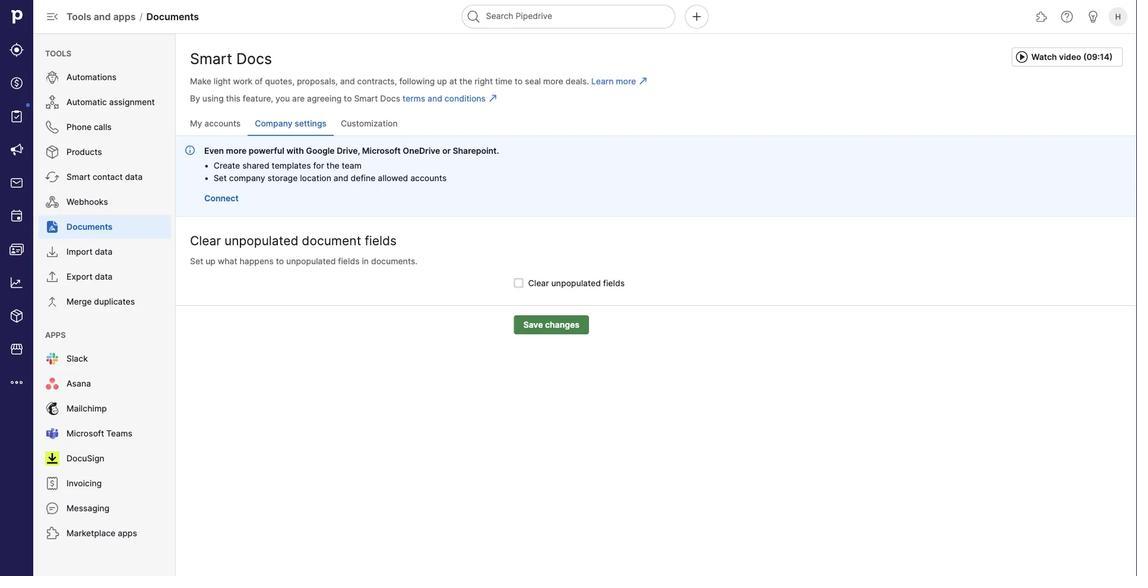 Task type: locate. For each thing, give the bounding box(es) containing it.
allowed
[[378, 173, 408, 183]]

1 horizontal spatial set
[[214, 173, 227, 183]]

3 color undefined image from the top
[[45, 220, 59, 234]]

color undefined image left the export
[[45, 270, 59, 284]]

drive,
[[337, 146, 360, 156]]

clear for clear unpopulated document fields
[[190, 233, 221, 248]]

color undefined image inside microsoft teams link
[[45, 427, 59, 441]]

1 horizontal spatial clear
[[528, 278, 549, 288]]

more right seal
[[543, 76, 564, 86]]

the right at
[[460, 76, 473, 86]]

quick add image
[[690, 10, 704, 24]]

apps left /
[[113, 11, 136, 22]]

import data
[[67, 247, 113, 257]]

invoicing
[[67, 479, 102, 489]]

color undefined image right deals icon
[[45, 70, 59, 84]]

0 vertical spatial clear
[[190, 233, 221, 248]]

set up what happens to unpopulated fields in documents.
[[190, 256, 418, 266]]

color undefined image inside smart contact data 'link'
[[45, 170, 59, 184]]

color undefined image up campaigns icon
[[10, 109, 24, 124]]

more up create
[[226, 146, 247, 156]]

1 vertical spatial fields
[[338, 256, 360, 266]]

2 vertical spatial fields
[[603, 278, 625, 288]]

clear unpopulated document fields
[[190, 233, 397, 248]]

2 color undefined image from the top
[[45, 120, 59, 134]]

color undefined image for smart contact data
[[45, 170, 59, 184]]

0 horizontal spatial more
[[226, 146, 247, 156]]

0 horizontal spatial smart
[[67, 172, 90, 182]]

color primary image left watch
[[1015, 50, 1029, 64]]

save changes button
[[514, 315, 589, 334]]

messaging link
[[38, 497, 171, 520]]

contacts image
[[10, 242, 24, 257]]

to right happens
[[276, 256, 284, 266]]

smart down 'products' at left top
[[67, 172, 90, 182]]

slack link
[[38, 347, 171, 371]]

0 horizontal spatial documents
[[67, 222, 113, 232]]

connect
[[204, 193, 239, 203]]

campaigns image
[[10, 143, 24, 157]]

1 vertical spatial data
[[95, 247, 113, 257]]

phone
[[67, 122, 92, 132]]

color primary image down right
[[488, 94, 498, 103]]

using
[[202, 93, 224, 103]]

color undefined image for webhooks
[[45, 195, 59, 209]]

even
[[204, 146, 224, 156]]

color undefined image inside asana link
[[45, 377, 59, 391]]

color undefined image for products
[[45, 145, 59, 159]]

tools inside menu
[[45, 49, 71, 58]]

0 vertical spatial fields
[[365, 233, 397, 248]]

color undefined image inside automatic assignment link
[[45, 95, 59, 109]]

to left seal
[[515, 76, 523, 86]]

color undefined image left the invoicing at the bottom of page
[[45, 476, 59, 491]]

1 horizontal spatial to
[[344, 93, 352, 103]]

microsoft
[[362, 146, 401, 156], [67, 429, 104, 439]]

1 horizontal spatial smart
[[190, 50, 232, 68]]

0 horizontal spatial to
[[276, 256, 284, 266]]

set down create
[[214, 173, 227, 183]]

deals image
[[10, 76, 24, 90]]

1 vertical spatial microsoft
[[67, 429, 104, 439]]

0 vertical spatial color primary image
[[1015, 50, 1029, 64]]

color primary image
[[488, 94, 498, 103], [514, 278, 524, 288]]

1 vertical spatial accounts
[[411, 173, 447, 183]]

color undefined image for import data
[[45, 245, 59, 259]]

accounts down onedrive
[[411, 173, 447, 183]]

color undefined image inside marketplace apps link
[[45, 526, 59, 541]]

data right the export
[[95, 272, 113, 282]]

0 horizontal spatial color primary image
[[639, 76, 648, 86]]

seal
[[525, 76, 541, 86]]

1 vertical spatial the
[[327, 160, 340, 170]]

the
[[460, 76, 473, 86], [327, 160, 340, 170]]

color undefined image left phone
[[45, 120, 59, 134]]

color primary image inside watch video (09:14) button
[[1015, 50, 1029, 64]]

microsoft up the docusign
[[67, 429, 104, 439]]

accounts right my
[[204, 119, 241, 129]]

to right the agreeing
[[344, 93, 352, 103]]

0 horizontal spatial set
[[190, 256, 203, 266]]

color undefined image
[[45, 70, 59, 84], [10, 109, 24, 124], [45, 145, 59, 159], [45, 170, 59, 184], [45, 195, 59, 209], [45, 402, 59, 416], [45, 476, 59, 491], [45, 501, 59, 516]]

feature,
[[243, 93, 273, 103]]

automatic assignment link
[[38, 90, 171, 114]]

proposals,
[[297, 76, 338, 86]]

smart for smart contact data
[[67, 172, 90, 182]]

right
[[475, 76, 493, 86]]

0 horizontal spatial accounts
[[204, 119, 241, 129]]

microsoft teams
[[67, 429, 132, 439]]

invoicing link
[[38, 472, 171, 495]]

color undefined image left the "automatic"
[[45, 95, 59, 109]]

2 vertical spatial to
[[276, 256, 284, 266]]

0 vertical spatial to
[[515, 76, 523, 86]]

tools for tools
[[45, 49, 71, 58]]

clear
[[190, 233, 221, 248], [528, 278, 549, 288]]

0 horizontal spatial microsoft
[[67, 429, 104, 439]]

0 horizontal spatial up
[[206, 256, 216, 266]]

smart inside 'link'
[[67, 172, 90, 182]]

you
[[276, 93, 290, 103]]

0 vertical spatial color primary image
[[488, 94, 498, 103]]

color undefined image inside 'invoicing' link
[[45, 476, 59, 491]]

apps
[[113, 11, 136, 22], [118, 528, 137, 539]]

docs up of
[[236, 50, 272, 68]]

0 vertical spatial accounts
[[204, 119, 241, 129]]

and up the agreeing
[[340, 76, 355, 86]]

calls
[[94, 122, 112, 132]]

color undefined image left marketplace
[[45, 526, 59, 541]]

color undefined image left messaging
[[45, 501, 59, 516]]

tools for tools and apps / documents
[[67, 11, 91, 22]]

color undefined image down apps
[[45, 352, 59, 366]]

8 color undefined image from the top
[[45, 377, 59, 391]]

1 vertical spatial set
[[190, 256, 203, 266]]

apps down messaging link
[[118, 528, 137, 539]]

2 horizontal spatial more
[[616, 76, 636, 86]]

color undefined image inside automations link
[[45, 70, 59, 84]]

docusign link
[[38, 447, 171, 471]]

data
[[125, 172, 143, 182], [95, 247, 113, 257], [95, 272, 113, 282]]

color primary image up the save
[[514, 278, 524, 288]]

color undefined image left microsoft teams
[[45, 427, 59, 441]]

10 color undefined image from the top
[[45, 451, 59, 466]]

0 horizontal spatial clear
[[190, 233, 221, 248]]

documents.
[[371, 256, 418, 266]]

0 vertical spatial docs
[[236, 50, 272, 68]]

0 horizontal spatial color primary image
[[488, 94, 498, 103]]

onedrive
[[403, 146, 440, 156]]

documents
[[146, 11, 199, 22], [67, 222, 113, 232]]

unpopulated down clear unpopulated document fields at the top left of the page
[[286, 256, 336, 266]]

1 vertical spatial smart
[[354, 93, 378, 103]]

color undefined image inside docusign link
[[45, 451, 59, 466]]

accounts
[[204, 119, 241, 129], [411, 173, 447, 183]]

this
[[226, 93, 241, 103]]

make
[[190, 76, 212, 86]]

color undefined image inside documents link
[[45, 220, 59, 234]]

2 vertical spatial smart
[[67, 172, 90, 182]]

documents menu item
[[33, 215, 176, 239]]

clear unpopulated fields
[[528, 278, 625, 288]]

quick help image
[[1060, 10, 1075, 24]]

document
[[302, 233, 361, 248]]

light
[[214, 76, 231, 86]]

smart
[[190, 50, 232, 68], [354, 93, 378, 103], [67, 172, 90, 182]]

color primary image inside terms and conditions link
[[488, 94, 498, 103]]

0 vertical spatial up
[[437, 76, 447, 86]]

tools right menu toggle image
[[67, 11, 91, 22]]

color undefined image inside export data link
[[45, 270, 59, 284]]

0 vertical spatial microsoft
[[362, 146, 401, 156]]

1 vertical spatial docs
[[380, 93, 400, 103]]

color undefined image inside import data link
[[45, 245, 59, 259]]

1 vertical spatial documents
[[67, 222, 113, 232]]

and
[[94, 11, 111, 22], [340, 76, 355, 86], [428, 93, 443, 103], [334, 173, 349, 183]]

0 vertical spatial tools
[[67, 11, 91, 22]]

6 color undefined image from the top
[[45, 295, 59, 309]]

of
[[255, 76, 263, 86]]

1 vertical spatial tools
[[45, 49, 71, 58]]

tools down menu toggle image
[[45, 49, 71, 58]]

9 color undefined image from the top
[[45, 427, 59, 441]]

color undefined image left 'merge'
[[45, 295, 59, 309]]

and left /
[[94, 11, 111, 22]]

up left the what
[[206, 256, 216, 266]]

2 vertical spatial unpopulated
[[552, 278, 601, 288]]

color undefined image inside webhooks link
[[45, 195, 59, 209]]

1 horizontal spatial the
[[460, 76, 473, 86]]

docs down the make light work of quotes, proposals, and contracts, following up at the right time to seal more deals.
[[380, 93, 400, 103]]

and inside create shared templates for the team set company storage location and define allowed accounts
[[334, 173, 349, 183]]

menu toggle image
[[45, 10, 59, 24]]

webhooks
[[67, 197, 108, 207]]

1 horizontal spatial accounts
[[411, 173, 447, 183]]

deals.
[[566, 76, 589, 86]]

h
[[1116, 12, 1122, 21]]

docs
[[236, 50, 272, 68], [380, 93, 400, 103]]

learn
[[592, 76, 614, 86]]

more
[[543, 76, 564, 86], [616, 76, 636, 86], [226, 146, 247, 156]]

the right for
[[327, 160, 340, 170]]

unpopulated
[[225, 233, 299, 248], [286, 256, 336, 266], [552, 278, 601, 288]]

color undefined image right "sales inbox" icon
[[45, 170, 59, 184]]

merge
[[67, 297, 92, 307]]

unpopulated up changes
[[552, 278, 601, 288]]

color undefined image left asana
[[45, 377, 59, 391]]

data right contact
[[125, 172, 143, 182]]

more right learn
[[616, 76, 636, 86]]

terms and conditions link
[[403, 93, 498, 103]]

team
[[342, 160, 362, 170]]

duplicates
[[94, 297, 135, 307]]

0 vertical spatial smart
[[190, 50, 232, 68]]

clear for clear unpopulated fields
[[528, 278, 549, 288]]

2 horizontal spatial smart
[[354, 93, 378, 103]]

0 horizontal spatial docs
[[236, 50, 272, 68]]

set left the what
[[190, 256, 203, 266]]

0 vertical spatial set
[[214, 173, 227, 183]]

quotes,
[[265, 76, 295, 86]]

1 horizontal spatial color primary image
[[1015, 50, 1029, 64]]

phone calls link
[[38, 115, 171, 139]]

phone calls
[[67, 122, 112, 132]]

smart up make
[[190, 50, 232, 68]]

and down team
[[334, 173, 349, 183]]

clear up the save
[[528, 278, 549, 288]]

powerful
[[249, 146, 285, 156]]

menu
[[0, 0, 33, 576], [33, 33, 176, 576]]

color undefined image left the docusign
[[45, 451, 59, 466]]

color undefined image
[[45, 95, 59, 109], [45, 120, 59, 134], [45, 220, 59, 234], [45, 245, 59, 259], [45, 270, 59, 284], [45, 295, 59, 309], [45, 352, 59, 366], [45, 377, 59, 391], [45, 427, 59, 441], [45, 451, 59, 466], [45, 526, 59, 541]]

0 horizontal spatial the
[[327, 160, 340, 170]]

conditions
[[445, 93, 486, 103]]

data right the import
[[95, 247, 113, 257]]

2 vertical spatial data
[[95, 272, 113, 282]]

1 vertical spatial to
[[344, 93, 352, 103]]

1 vertical spatial color primary image
[[639, 76, 648, 86]]

contracts,
[[357, 76, 397, 86]]

color undefined image inside merge duplicates link
[[45, 295, 59, 309]]

learn more
[[592, 76, 636, 86]]

0 vertical spatial data
[[125, 172, 143, 182]]

tools
[[67, 11, 91, 22], [45, 49, 71, 58]]

1 vertical spatial color primary image
[[514, 278, 524, 288]]

with
[[287, 146, 304, 156]]

1 horizontal spatial up
[[437, 76, 447, 86]]

color primary image
[[1015, 50, 1029, 64], [639, 76, 648, 86]]

color primary image right learn more at top right
[[639, 76, 648, 86]]

1 color undefined image from the top
[[45, 95, 59, 109]]

import
[[67, 247, 93, 257]]

terms
[[403, 93, 425, 103]]

save
[[524, 320, 543, 330]]

smart down contracts,
[[354, 93, 378, 103]]

1 horizontal spatial documents
[[146, 11, 199, 22]]

color undefined image inside messaging link
[[45, 501, 59, 516]]

0 vertical spatial the
[[460, 76, 473, 86]]

data inside 'link'
[[125, 172, 143, 182]]

microsoft down customization at the top left of the page
[[362, 146, 401, 156]]

documents inside menu item
[[67, 222, 113, 232]]

unpopulated up happens
[[225, 233, 299, 248]]

color undefined image left 'products' at left top
[[45, 145, 59, 159]]

sales assistant image
[[1087, 10, 1101, 24]]

color undefined image inside phone calls link
[[45, 120, 59, 134]]

7 color undefined image from the top
[[45, 352, 59, 366]]

color undefined image inside products link
[[45, 145, 59, 159]]

11 color undefined image from the top
[[45, 526, 59, 541]]

color undefined image for marketplace apps
[[45, 526, 59, 541]]

color undefined image left webhooks
[[45, 195, 59, 209]]

merge duplicates
[[67, 297, 135, 307]]

1 vertical spatial clear
[[528, 278, 549, 288]]

color undefined image inside slack link
[[45, 352, 59, 366]]

color undefined image left the import
[[45, 245, 59, 259]]

documents right /
[[146, 11, 199, 22]]

1 vertical spatial apps
[[118, 528, 137, 539]]

5 color undefined image from the top
[[45, 270, 59, 284]]

clear up the what
[[190, 233, 221, 248]]

4 color undefined image from the top
[[45, 245, 59, 259]]

documents up import data
[[67, 222, 113, 232]]

0 vertical spatial unpopulated
[[225, 233, 299, 248]]

color undefined image right activities image
[[45, 220, 59, 234]]

color undefined image left mailchimp
[[45, 402, 59, 416]]

save changes
[[524, 320, 580, 330]]

1 vertical spatial unpopulated
[[286, 256, 336, 266]]

color info image
[[185, 146, 195, 155]]

make light work of quotes, proposals, and contracts, following up at the right time to seal more deals.
[[190, 76, 592, 86]]

color undefined image inside mailchimp link
[[45, 402, 59, 416]]

insights image
[[10, 276, 24, 290]]

up left at
[[437, 76, 447, 86]]



Task type: describe. For each thing, give the bounding box(es) containing it.
color undefined image for slack
[[45, 352, 59, 366]]

accounts inside create shared templates for the team set company storage location and define allowed accounts
[[411, 173, 447, 183]]

data for export data
[[95, 272, 113, 282]]

Search Pipedrive field
[[462, 5, 676, 29]]

the inside create shared templates for the team set company storage location and define allowed accounts
[[327, 160, 340, 170]]

1 horizontal spatial microsoft
[[362, 146, 401, 156]]

export
[[67, 272, 93, 282]]

customization
[[341, 119, 398, 129]]

smart contact data
[[67, 172, 143, 182]]

by
[[190, 93, 200, 103]]

1 horizontal spatial more
[[543, 76, 564, 86]]

data for import data
[[95, 247, 113, 257]]

color undefined image for invoicing
[[45, 476, 59, 491]]

templates
[[272, 160, 311, 170]]

watch video (09:14) button
[[1012, 48, 1123, 67]]

marketplace apps link
[[38, 522, 171, 545]]

color undefined image for merge duplicates
[[45, 295, 59, 309]]

terms and conditions
[[403, 93, 486, 103]]

products link
[[38, 140, 171, 164]]

company settings
[[255, 119, 327, 129]]

and right terms
[[428, 93, 443, 103]]

0 vertical spatial documents
[[146, 11, 199, 22]]

documents link
[[38, 215, 171, 239]]

mailchimp
[[67, 404, 107, 414]]

marketplace image
[[10, 342, 24, 356]]

automations
[[67, 72, 117, 82]]

create
[[214, 160, 240, 170]]

changes
[[545, 320, 580, 330]]

mailchimp link
[[38, 397, 171, 421]]

at
[[450, 76, 457, 86]]

happens
[[240, 256, 274, 266]]

following
[[399, 76, 435, 86]]

docusign
[[67, 454, 104, 464]]

settings
[[295, 119, 327, 129]]

0 horizontal spatial fields
[[338, 256, 360, 266]]

smart docs
[[190, 50, 272, 68]]

my accounts
[[190, 119, 241, 129]]

apps
[[45, 330, 66, 340]]

webhooks link
[[38, 190, 171, 214]]

products image
[[10, 309, 24, 323]]

automations link
[[38, 65, 171, 89]]

1 horizontal spatial color primary image
[[514, 278, 524, 288]]

color undefined image for docusign
[[45, 451, 59, 466]]

apps inside marketplace apps link
[[118, 528, 137, 539]]

google
[[306, 146, 335, 156]]

color undefined image for messaging
[[45, 501, 59, 516]]

home image
[[8, 8, 26, 26]]

unpopulated for clear unpopulated fields
[[552, 278, 601, 288]]

0 vertical spatial apps
[[113, 11, 136, 22]]

define
[[351, 173, 376, 183]]

assignment
[[109, 97, 155, 107]]

asana
[[67, 379, 91, 389]]

sharepoint.
[[453, 146, 499, 156]]

unpopulated for clear unpopulated document fields
[[225, 233, 299, 248]]

automatic assignment
[[67, 97, 155, 107]]

color undefined image for export data
[[45, 270, 59, 284]]

products
[[67, 147, 102, 157]]

color undefined image for documents
[[45, 220, 59, 234]]

export data
[[67, 272, 113, 282]]

marketplace
[[67, 528, 116, 539]]

tools and apps / documents
[[67, 11, 199, 22]]

teams
[[106, 429, 132, 439]]

2 horizontal spatial fields
[[603, 278, 625, 288]]

or
[[443, 146, 451, 156]]

video
[[1060, 52, 1082, 62]]

watch
[[1032, 52, 1058, 62]]

smart for smart docs
[[190, 50, 232, 68]]

more for learn more
[[616, 76, 636, 86]]

/
[[139, 11, 143, 22]]

activities image
[[10, 209, 24, 223]]

merge duplicates link
[[38, 290, 171, 314]]

company
[[229, 173, 265, 183]]

time
[[495, 76, 513, 86]]

for
[[313, 160, 324, 170]]

microsoft teams link
[[38, 422, 171, 446]]

create shared templates for the team set company storage location and define allowed accounts
[[214, 160, 447, 183]]

color undefined image for automations
[[45, 70, 59, 84]]

more for even more powerful with google drive, microsoft onedrive or sharepoint.
[[226, 146, 247, 156]]

color undefined image for automatic assignment
[[45, 95, 59, 109]]

automatic
[[67, 97, 107, 107]]

menu containing automations
[[33, 33, 176, 576]]

even more powerful with google drive, microsoft onedrive or sharepoint.
[[204, 146, 499, 156]]

by using this feature, you are agreeing to smart docs
[[190, 93, 403, 103]]

messaging
[[67, 503, 109, 514]]

color undefined image for microsoft teams
[[45, 427, 59, 441]]

my
[[190, 119, 202, 129]]

agreeing
[[307, 93, 342, 103]]

more image
[[10, 375, 24, 390]]

storage
[[268, 173, 298, 183]]

contact
[[93, 172, 123, 182]]

color undefined image for phone calls
[[45, 120, 59, 134]]

are
[[292, 93, 305, 103]]

what
[[218, 256, 237, 266]]

1 horizontal spatial docs
[[380, 93, 400, 103]]

(09:14)
[[1084, 52, 1113, 62]]

connect button
[[200, 189, 243, 208]]

1 horizontal spatial fields
[[365, 233, 397, 248]]

in
[[362, 256, 369, 266]]

color undefined image for mailchimp
[[45, 402, 59, 416]]

leads image
[[10, 43, 24, 57]]

h button
[[1107, 5, 1131, 29]]

1 vertical spatial up
[[206, 256, 216, 266]]

shared
[[242, 160, 270, 170]]

set inside create shared templates for the team set company storage location and define allowed accounts
[[214, 173, 227, 183]]

sales inbox image
[[10, 176, 24, 190]]

2 horizontal spatial to
[[515, 76, 523, 86]]

color undefined image for asana
[[45, 377, 59, 391]]

color primary image inside learn more link
[[639, 76, 648, 86]]

export data link
[[38, 265, 171, 289]]

watch video (09:14)
[[1032, 52, 1113, 62]]



Task type: vqa. For each thing, say whether or not it's contained in the screenshot.
Tools and apps / Documents at the top of the page
yes



